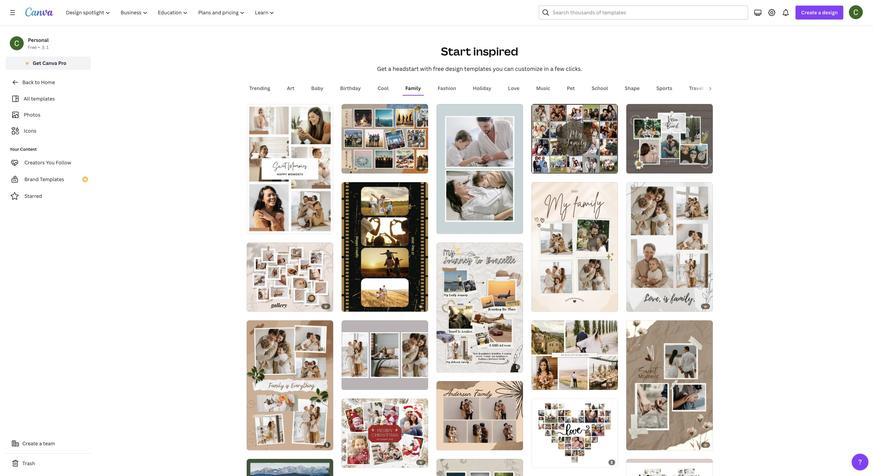 Task type: locate. For each thing, give the bounding box(es) containing it.
1 vertical spatial create
[[22, 440, 38, 447]]

templates
[[464, 65, 492, 73], [31, 95, 55, 102]]

0 horizontal spatial create
[[22, 440, 38, 447]]

0 vertical spatial $
[[516, 364, 518, 370]]

0 horizontal spatial get
[[33, 60, 41, 66]]

create for create a design
[[802, 9, 817, 16]]

get
[[33, 60, 41, 66], [377, 65, 387, 73]]

grey minimalist love is family photo collage portrait image
[[626, 182, 713, 312]]

in
[[544, 65, 549, 73]]

get left canva
[[33, 60, 41, 66]]

0 horizontal spatial templates
[[31, 95, 55, 102]]

pet
[[567, 85, 575, 92]]

1 vertical spatial $
[[326, 442, 328, 448]]

create inside button
[[22, 440, 38, 447]]

back to home
[[22, 79, 55, 86]]

$ for white love heart-shaped photo collage
[[611, 460, 613, 465]]

1 horizontal spatial $
[[516, 364, 518, 370]]

fashion
[[438, 85, 456, 92]]

create a design button
[[796, 6, 844, 20]]

1 horizontal spatial templates
[[464, 65, 492, 73]]

all templates
[[24, 95, 55, 102]]

brand templates
[[24, 176, 64, 183]]

1 vertical spatial templates
[[31, 95, 55, 102]]

holiday button
[[470, 82, 494, 95]]

brand templates link
[[6, 172, 91, 186]]

a for design
[[819, 9, 821, 16]]

get canva pro button
[[6, 57, 91, 70]]

create for create a team
[[22, 440, 38, 447]]

get inside button
[[33, 60, 41, 66]]

a for headstart
[[388, 65, 391, 73]]

art button
[[284, 82, 297, 95]]

create inside dropdown button
[[802, 9, 817, 16]]

pet button
[[564, 82, 578, 95]]

0 horizontal spatial design
[[445, 65, 463, 73]]

•
[[38, 44, 40, 50]]

trash link
[[6, 457, 91, 471]]

trash
[[22, 460, 35, 467]]

0 vertical spatial create
[[802, 9, 817, 16]]

all
[[24, 95, 30, 102]]

brand
[[24, 176, 39, 183]]

2 vertical spatial $
[[611, 460, 613, 465]]

top level navigation element
[[61, 6, 280, 20]]

headstart
[[393, 65, 419, 73]]

1 horizontal spatial create
[[802, 9, 817, 16]]

white love heart-shaped photo collage image
[[531, 399, 618, 468]]

a
[[819, 9, 821, 16], [388, 65, 391, 73], [550, 65, 554, 73], [39, 440, 42, 447]]

templates down start inspired
[[464, 65, 492, 73]]

templates right all
[[31, 95, 55, 102]]

you
[[46, 159, 55, 166]]

1 horizontal spatial get
[[377, 65, 387, 73]]

$ for brown white travel journey photo collage
[[516, 364, 518, 370]]

gold red festive holiday decor christmas photo collage image
[[342, 399, 428, 468]]

0 vertical spatial design
[[823, 9, 838, 16]]

free
[[28, 44, 37, 50]]

to
[[35, 79, 40, 86]]

None search field
[[539, 6, 749, 20]]

shape
[[625, 85, 640, 92]]

clicks.
[[566, 65, 582, 73]]

get up cool
[[377, 65, 387, 73]]

$
[[516, 364, 518, 370], [326, 442, 328, 448], [611, 460, 613, 465]]

trending
[[249, 85, 270, 92]]

brown modern elegant family scrapbook photo collage image
[[247, 321, 333, 450]]

your content
[[10, 146, 37, 152]]

2 horizontal spatial $
[[611, 460, 613, 465]]

cool
[[378, 85, 389, 92]]

follow
[[56, 159, 71, 166]]

brown  elegant sweet moment photo collage image
[[626, 321, 713, 450]]

your
[[10, 146, 19, 152]]

beige minimalist sweet 2022 recap memories scrapbook photo collage image
[[342, 104, 428, 173]]

creators you follow link
[[6, 156, 91, 170]]

music
[[536, 85, 550, 92]]

Search search field
[[553, 6, 744, 19]]

home
[[41, 79, 55, 86]]

a inside button
[[39, 440, 42, 447]]

$ for brown modern elegant family scrapbook photo collage on the bottom of page
[[326, 442, 328, 448]]

travel button
[[686, 82, 707, 95]]

create
[[802, 9, 817, 16], [22, 440, 38, 447]]

0 horizontal spatial $
[[326, 442, 328, 448]]

design left christina overa icon
[[823, 9, 838, 16]]

free •
[[28, 44, 40, 50]]

create a team button
[[6, 437, 91, 451]]

1
[[46, 44, 49, 50]]

personal
[[28, 37, 49, 43]]

beige minimalist family photo collage image
[[531, 182, 618, 312]]

a inside dropdown button
[[819, 9, 821, 16]]

design
[[823, 9, 838, 16], [445, 65, 463, 73]]

travel
[[689, 85, 704, 92]]

beige minimalist sweet 2020 memories scrapbook photo collage image
[[437, 459, 523, 476]]

start
[[441, 44, 471, 59]]

design right "free"
[[445, 65, 463, 73]]

get for get canva pro
[[33, 60, 41, 66]]

1 horizontal spatial design
[[823, 9, 838, 16]]

customize
[[515, 65, 543, 73]]



Task type: describe. For each thing, give the bounding box(es) containing it.
a for team
[[39, 440, 42, 447]]

dark green elegant minimalist our holiday photo collage image
[[247, 459, 333, 476]]

1 vertical spatial design
[[445, 65, 463, 73]]

all templates link
[[10, 92, 87, 105]]

neutral simple elegant wedding event photo collage image
[[531, 321, 618, 390]]

birthday button
[[337, 82, 364, 95]]

photos link
[[10, 108, 87, 121]]

christina overa image
[[849, 5, 863, 19]]

beige aesthetic floral fashion moodboard photo collage image
[[247, 243, 333, 312]]

get a headstart with free design templates you can customize in a few clicks.
[[377, 65, 582, 73]]

few
[[555, 65, 565, 73]]

light blue white clean grid family photo collage image
[[437, 104, 523, 234]]

brown floral vision board photo collage image
[[626, 104, 713, 173]]

brown white travel journey photo collage image
[[437, 243, 523, 373]]

canva
[[42, 60, 57, 66]]

shape button
[[622, 82, 643, 95]]

black and brown vintage film roll family photo collage image
[[342, 182, 428, 312]]

holiday
[[473, 85, 491, 92]]

trending button
[[247, 82, 273, 95]]

bohemian pictures photo collage image
[[247, 104, 333, 234]]

create a design
[[802, 9, 838, 16]]

brown geometric my family photo collage image
[[531, 104, 618, 173]]

starred
[[24, 193, 42, 199]]

birthday
[[340, 85, 361, 92]]

cool button
[[375, 82, 392, 95]]

pro
[[58, 60, 66, 66]]

neutral minimalist heart-shaped puzzled frame photo collage image
[[626, 459, 713, 476]]

starred link
[[6, 189, 91, 203]]

inspired
[[473, 44, 518, 59]]

school
[[592, 85, 608, 92]]

can
[[504, 65, 514, 73]]

baby button
[[309, 82, 326, 95]]

icons
[[24, 127, 36, 134]]

with
[[420, 65, 432, 73]]

family
[[406, 85, 421, 92]]

music button
[[534, 82, 553, 95]]

get canva pro
[[33, 60, 66, 66]]

team
[[43, 440, 55, 447]]

creators
[[24, 159, 45, 166]]

start inspired
[[441, 44, 518, 59]]

free
[[433, 65, 444, 73]]

sports
[[657, 85, 673, 92]]

brown aesthetic family photo collage image
[[437, 381, 523, 450]]

templates
[[40, 176, 64, 183]]

you
[[493, 65, 503, 73]]

back to home link
[[6, 75, 91, 89]]

family button
[[403, 82, 424, 95]]

0 vertical spatial templates
[[464, 65, 492, 73]]

create a team
[[22, 440, 55, 447]]

fashion button
[[435, 82, 459, 95]]

art
[[287, 85, 295, 92]]

photos
[[24, 111, 40, 118]]

creators you follow
[[24, 159, 71, 166]]

love
[[508, 85, 520, 92]]

love button
[[505, 82, 522, 95]]

baby
[[311, 85, 323, 92]]

icons link
[[10, 124, 87, 138]]

content
[[20, 146, 37, 152]]

get for get a headstart with free design templates you can customize in a few clicks.
[[377, 65, 387, 73]]

sports button
[[654, 82, 675, 95]]

school button
[[589, 82, 611, 95]]

back
[[22, 79, 34, 86]]

minimalist family three photo collage image
[[342, 321, 428, 390]]

design inside dropdown button
[[823, 9, 838, 16]]



Task type: vqa. For each thing, say whether or not it's contained in the screenshot.
at
no



